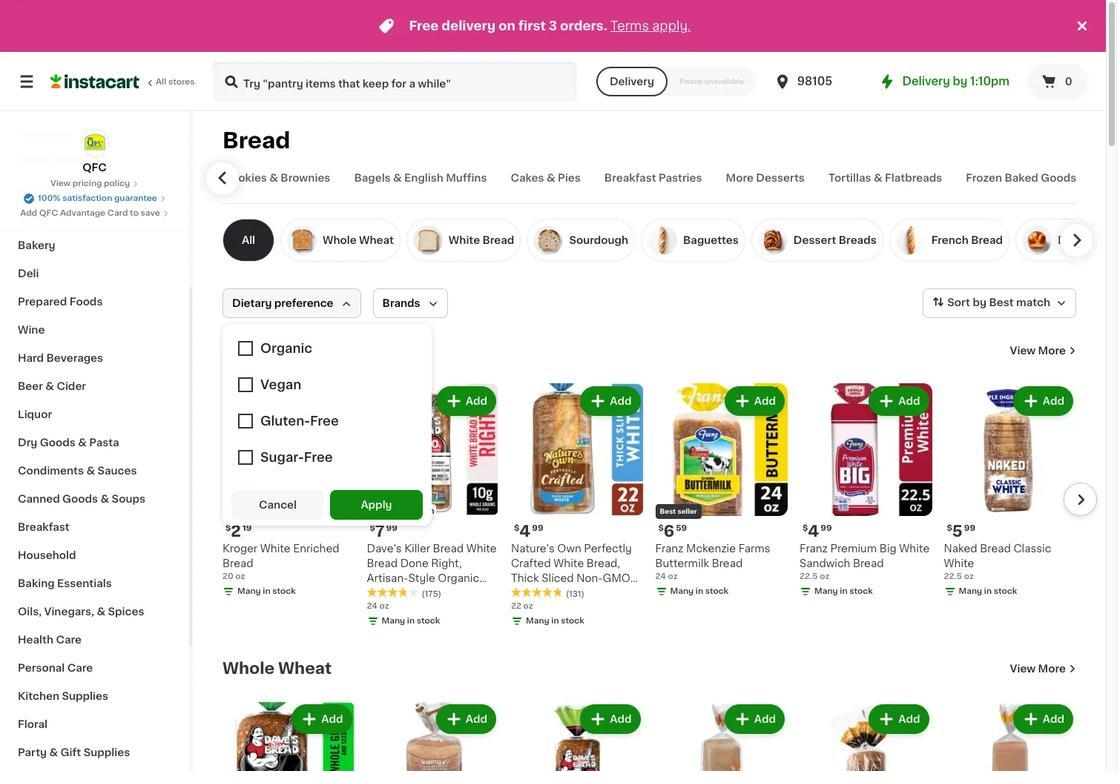 Task type: describe. For each thing, give the bounding box(es) containing it.
soups
[[112, 494, 145, 505]]

99 for naked bread classic white
[[964, 524, 976, 532]]

gift
[[61, 748, 81, 758]]

beer
[[18, 381, 43, 392]]

view pricing policy link
[[50, 178, 139, 190]]

many down 22 oz
[[526, 617, 550, 625]]

1 horizontal spatial qfc
[[83, 162, 107, 173]]

many in stock for 4
[[815, 587, 873, 595]]

best for best match
[[989, 298, 1014, 308]]

dessert breads image
[[758, 226, 788, 255]]

shelves by aisles element
[[223, 204, 1112, 277]]

4 for nature's own perfectly crafted white bread, thick sliced non-gmo sandwich bread, 22 oz loaf
[[520, 523, 531, 539]]

99 for dave's killer bread white bread done right, artisan-style organic white bread, 24 oz loaf
[[386, 524, 398, 532]]

white bread image
[[413, 226, 443, 255]]

many in stock for 5
[[959, 587, 1017, 595]]

bread up "right,"
[[433, 543, 464, 554]]

foods
[[70, 297, 103, 307]]

done
[[400, 558, 429, 569]]

condiments & sauces
[[18, 466, 137, 476]]

Search field
[[214, 62, 576, 101]]

preference
[[274, 298, 334, 309]]

1 vertical spatial wheat
[[278, 661, 332, 676]]

dessert
[[794, 235, 836, 246]]

white inside 'kroger white enriched bread 20 oz'
[[260, 543, 291, 554]]

household
[[18, 551, 76, 561]]

essentials
[[57, 579, 112, 589]]

many for 2
[[237, 587, 261, 595]]

to
[[130, 209, 139, 217]]

baked
[[1005, 173, 1039, 183]]

best for best seller
[[660, 508, 676, 515]]

naked bread classic white 22.5 oz
[[944, 543, 1052, 581]]

franz for 4
[[800, 543, 828, 554]]

add qfc advantage card to save link
[[20, 208, 169, 220]]

$ 6 59
[[658, 523, 687, 539]]

more for bread
[[1038, 346, 1066, 356]]

white up 24 oz
[[367, 588, 397, 598]]

condiments
[[18, 466, 84, 476]]

all link
[[223, 219, 275, 262]]

all stores link
[[50, 61, 196, 102]]

health
[[18, 635, 53, 646]]

oz inside franz premium big white sandwich bread 22.5 oz
[[820, 572, 830, 581]]

bread, for 7
[[400, 588, 433, 598]]

snacks
[[18, 184, 57, 194]]

0
[[1065, 76, 1073, 87]]

prepared
[[18, 297, 67, 307]]

breakfast pastries
[[605, 173, 702, 183]]

instacart logo image
[[50, 73, 139, 91]]

sandwich inside franz premium big white sandwich bread 22.5 oz
[[800, 558, 851, 569]]

enriched
[[293, 543, 339, 554]]

beer & cider link
[[9, 372, 180, 401]]

1 vertical spatial whole
[[223, 661, 275, 676]]

organic inside dave's killer bread white bread done right, artisan-style organic white bread, 24 oz loaf
[[438, 573, 479, 584]]

baking essentials
[[18, 579, 112, 589]]

loaf for 4
[[511, 603, 534, 613]]

many in stock down the (131)
[[526, 617, 585, 625]]

floral link
[[9, 711, 180, 739]]

more for wheat
[[1038, 664, 1066, 674]]

100% satisfaction guarantee button
[[23, 190, 166, 205]]

prepared foods link
[[9, 288, 180, 316]]

brioche
[[1058, 235, 1100, 246]]

4 for franz premium big white sandwich bread
[[808, 523, 819, 539]]

22.5 inside naked bread classic white 22.5 oz
[[944, 572, 962, 581]]

& for brownies
[[270, 173, 278, 183]]

loaf for 7
[[467, 588, 490, 598]]

view more for whole wheat
[[1010, 664, 1066, 674]]

dessert breads
[[794, 235, 877, 246]]

sort
[[948, 298, 970, 308]]

previous image
[[216, 169, 233, 187]]

kitchen supplies link
[[9, 683, 180, 711]]

white inside the nature's own perfectly crafted white bread, thick sliced non-gmo sandwich bread, 22 oz loaf
[[554, 558, 584, 569]]

& for flatbreads
[[874, 173, 883, 183]]

frozen link
[[9, 203, 180, 231]]

bakery
[[18, 240, 55, 251]]

add qfc advantage card to save
[[20, 209, 160, 217]]

in for 6
[[696, 587, 703, 595]]

many for 4
[[815, 587, 838, 595]]

bagels
[[354, 173, 391, 183]]

view pricing policy
[[50, 180, 130, 188]]

kroger
[[223, 543, 258, 554]]

bread down preference
[[275, 343, 324, 358]]

bread, for 4
[[565, 588, 598, 598]]

kitchen
[[18, 692, 59, 702]]

personal care link
[[9, 654, 180, 683]]

beverages inside hard beverages link
[[46, 353, 103, 364]]

cookies & brownies
[[223, 173, 330, 183]]

party
[[18, 748, 47, 758]]

many down 24 oz
[[382, 617, 405, 625]]

non-
[[577, 573, 603, 584]]

0 vertical spatial white bread link
[[406, 219, 521, 262]]

oz inside 'kroger white enriched bread 20 oz'
[[235, 572, 245, 581]]

apply
[[361, 500, 392, 510]]

5
[[953, 523, 963, 539]]

& for english
[[393, 173, 402, 183]]

classic
[[1014, 543, 1052, 554]]

item carousel region
[[202, 378, 1097, 636]]

brands
[[383, 298, 420, 309]]

oils, vinegars, & spices
[[18, 607, 144, 617]]

franz for 6
[[656, 543, 684, 554]]

& for pies
[[547, 173, 555, 183]]

99 for franz premium big white sandwich bread
[[821, 524, 832, 532]]

bread left sourdough image
[[483, 235, 514, 246]]

bread down 'dave's'
[[367, 558, 398, 569]]

frozen for frozen
[[18, 212, 54, 223]]

baguettes
[[683, 235, 739, 246]]

delivery by 1:10pm
[[903, 76, 1010, 87]]

frozen for frozen baked goods
[[966, 173, 1002, 183]]

nature's own perfectly crafted white bread, thick sliced non-gmo sandwich bread, 22 oz loaf
[[511, 543, 632, 613]]

99 for nature's own perfectly crafted white bread, thick sliced non-gmo sandwich bread, 22 oz loaf
[[532, 524, 544, 532]]

98105 button
[[774, 61, 863, 102]]

care for health care
[[56, 635, 82, 646]]

oz inside the nature's own perfectly crafted white bread, thick sliced non-gmo sandwich bread, 22 oz loaf
[[616, 588, 628, 598]]

brownies
[[281, 173, 330, 183]]

goods for dry goods & pasta
[[40, 438, 75, 448]]

oz inside franz mckenzie farms buttermilk bread 24 oz
[[668, 572, 678, 581]]

100% satisfaction guarantee
[[38, 194, 157, 203]]

sourdough
[[569, 235, 628, 246]]

many in stock for 6
[[670, 587, 729, 595]]

naked
[[944, 543, 978, 554]]

flatbreads
[[885, 173, 942, 183]]

card
[[107, 209, 128, 217]]

style
[[408, 573, 435, 584]]

gmo
[[603, 573, 631, 584]]

view for white bread
[[1010, 346, 1036, 356]]

baguettes link
[[641, 219, 746, 262]]

by for delivery
[[953, 76, 968, 87]]

white inside naked bread classic white 22.5 oz
[[944, 558, 975, 569]]

apply button
[[330, 490, 423, 520]]

bread inside franz premium big white sandwich bread 22.5 oz
[[853, 558, 884, 569]]

$ for franz mckenzie farms buttermilk bread
[[658, 524, 664, 532]]

brioche link
[[1016, 219, 1106, 262]]

sourdough image
[[534, 226, 563, 255]]

bread inside naked bread classic white 22.5 oz
[[980, 543, 1011, 554]]

whole wheat image
[[287, 226, 317, 255]]

perfectly
[[584, 543, 632, 554]]

all for all stores
[[156, 78, 166, 86]]

$ for dave's killer bread white bread done right, artisan-style organic white bread, 24 oz loaf
[[370, 524, 375, 532]]

beer & cider
[[18, 381, 86, 392]]

bread inside 'kroger white enriched bread 20 oz'
[[223, 558, 253, 569]]

next image
[[1066, 231, 1084, 249]]

oz inside naked bread classic white 22.5 oz
[[964, 572, 974, 581]]

all for all
[[242, 235, 255, 246]]

baguettes image
[[648, 226, 677, 255]]

product group containing 7
[[367, 384, 499, 630]]

& left "soups"
[[101, 494, 109, 505]]

on
[[499, 20, 516, 32]]

& for cider
[[46, 381, 54, 392]]

personal
[[18, 663, 65, 674]]

$ 4 99 for franz premium big white sandwich bread
[[803, 523, 832, 539]]

goods inside aisles by department element
[[1041, 173, 1077, 183]]

canned goods & soups
[[18, 494, 145, 505]]

22.5 inside franz premium big white sandwich bread 22.5 oz
[[800, 572, 818, 581]]

oils,
[[18, 607, 42, 617]]

0 vertical spatial organic
[[368, 507, 402, 515]]

(175)
[[422, 590, 441, 598]]

& left pasta
[[78, 438, 87, 448]]

cookies & brownies link
[[223, 171, 330, 203]]

wine link
[[9, 316, 180, 344]]

100%
[[38, 194, 60, 203]]

Best match Sort by field
[[923, 289, 1077, 318]]

personal care
[[18, 663, 93, 674]]

qfc logo image
[[81, 129, 109, 157]]

add inside add qfc advantage card to save link
[[20, 209, 37, 217]]

party & gift supplies
[[18, 748, 130, 758]]

breakfast pastries link
[[605, 171, 702, 203]]

seller
[[678, 508, 697, 515]]

french bread
[[932, 235, 1003, 246]]



Task type: locate. For each thing, give the bounding box(es) containing it.
sort by
[[948, 298, 987, 308]]

1 horizontal spatial 22
[[601, 588, 614, 598]]

7
[[375, 523, 385, 539]]

more
[[726, 173, 754, 183], [1038, 346, 1066, 356], [1038, 664, 1066, 674]]

$ inside $ 6 59
[[658, 524, 664, 532]]

1 horizontal spatial breakfast
[[605, 173, 656, 183]]

many in stock down naked bread classic white 22.5 oz
[[959, 587, 1017, 595]]

oz
[[235, 572, 245, 581], [668, 572, 678, 581], [820, 572, 830, 581], [964, 572, 974, 581], [452, 588, 464, 598], [616, 588, 628, 598], [380, 602, 389, 610], [523, 602, 533, 610]]

0 vertical spatial 24
[[656, 572, 666, 581]]

many down 'kroger white enriched bread 20 oz'
[[237, 587, 261, 595]]

$ up naked
[[947, 524, 953, 532]]

best inside product group
[[660, 508, 676, 515]]

service type group
[[596, 67, 756, 96]]

$ for naked bread classic white
[[947, 524, 953, 532]]

product group containing 5
[[944, 384, 1077, 601]]

$ 4 99 up nature's
[[514, 523, 544, 539]]

breakfast link
[[9, 513, 180, 542]]

franz inside franz mckenzie farms buttermilk bread 24 oz
[[656, 543, 684, 554]]

1 4 from the left
[[520, 523, 531, 539]]

liquor
[[18, 410, 52, 420]]

1 vertical spatial frozen
[[18, 212, 54, 223]]

vegan
[[408, 507, 435, 515]]

supplies down "personal care" link
[[62, 692, 108, 702]]

goods up condiments
[[40, 438, 75, 448]]

white inside shelves by aisles element
[[449, 235, 480, 246]]

loaf
[[467, 588, 490, 598], [511, 603, 534, 613]]

& for sauces
[[86, 466, 95, 476]]

in for 4
[[840, 587, 848, 595]]

care for personal care
[[67, 663, 93, 674]]

frozen inside aisles by department element
[[966, 173, 1002, 183]]

by left 1:10pm
[[953, 76, 968, 87]]

best match
[[989, 298, 1051, 308]]

many
[[237, 587, 261, 595], [670, 587, 694, 595], [815, 587, 838, 595], [959, 587, 982, 595], [382, 617, 405, 625], [526, 617, 550, 625]]

2 vertical spatial more
[[1038, 664, 1066, 674]]

premium
[[831, 543, 877, 554]]

$ for nature's own perfectly crafted white bread, thick sliced non-gmo sandwich bread, 22 oz loaf
[[514, 524, 520, 532]]

2 22.5 from the left
[[944, 572, 962, 581]]

beverages inside beverages link
[[18, 128, 75, 138]]

view more link
[[1010, 344, 1077, 358], [1010, 661, 1077, 676]]

bread,
[[587, 558, 620, 569], [400, 588, 433, 598], [565, 588, 598, 598]]

2 horizontal spatial 24
[[656, 572, 666, 581]]

delivery for delivery by 1:10pm
[[903, 76, 950, 87]]

$ left 19
[[226, 524, 231, 532]]

2 99 from the left
[[532, 524, 544, 532]]

98105
[[797, 76, 833, 87]]

care up kitchen supplies link
[[67, 663, 93, 674]]

bread right 'french'
[[971, 235, 1003, 246]]

$ inside $ 2 19
[[226, 524, 231, 532]]

0 vertical spatial frozen
[[966, 173, 1002, 183]]

wheat inside shelves by aisles element
[[359, 235, 394, 246]]

many in stock down (175)
[[382, 617, 440, 625]]

0 horizontal spatial best
[[660, 508, 676, 515]]

99 inside $ 5 99
[[964, 524, 976, 532]]

meat & seafood link
[[9, 147, 180, 175]]

many in stock for 2
[[237, 587, 296, 595]]

22.5
[[800, 572, 818, 581], [944, 572, 962, 581]]

1 horizontal spatial franz
[[800, 543, 828, 554]]

1 horizontal spatial 22.5
[[944, 572, 962, 581]]

by for sort
[[973, 298, 987, 308]]

in down style
[[407, 617, 415, 625]]

white down 'dietary'
[[223, 343, 271, 358]]

farms
[[739, 543, 771, 554]]

view more link for whole wheat
[[1010, 661, 1077, 676]]

0 horizontal spatial sandwich
[[511, 588, 562, 598]]

view more
[[1010, 346, 1066, 356], [1010, 664, 1066, 674]]

3 $ from the left
[[514, 524, 520, 532]]

1 horizontal spatial by
[[973, 298, 987, 308]]

product group containing 6
[[656, 384, 788, 601]]

more desserts
[[726, 173, 805, 183]]

breakfast up household
[[18, 522, 70, 533]]

delivery inside button
[[610, 76, 654, 87]]

$ 4 99 for nature's own perfectly crafted white bread, thick sliced non-gmo sandwich bread, 22 oz loaf
[[514, 523, 544, 539]]

bread, down style
[[400, 588, 433, 598]]

& left pies
[[547, 173, 555, 183]]

loaf right (175)
[[467, 588, 490, 598]]

1 horizontal spatial sandwich
[[800, 558, 851, 569]]

1 horizontal spatial $ 4 99
[[803, 523, 832, 539]]

24 down buttermilk
[[656, 572, 666, 581]]

99 up nature's
[[532, 524, 544, 532]]

meat
[[18, 156, 45, 166]]

all left whole wheat icon
[[242, 235, 255, 246]]

orders.
[[560, 20, 608, 32]]

limited time offer region
[[0, 0, 1074, 52]]

care down vinegars,
[[56, 635, 82, 646]]

1 vertical spatial breakfast
[[18, 522, 70, 533]]

& left gift
[[49, 748, 58, 758]]

0 vertical spatial beverages
[[18, 128, 75, 138]]

99 up premium
[[821, 524, 832, 532]]

0 horizontal spatial qfc
[[39, 209, 58, 217]]

1 horizontal spatial organic
[[438, 573, 479, 584]]

brands button
[[373, 289, 448, 318]]

aisles by department element
[[206, 153, 1077, 204]]

1 view more from the top
[[1010, 346, 1066, 356]]

$ left 59
[[658, 524, 664, 532]]

2 franz from the left
[[800, 543, 828, 554]]

white inside franz premium big white sandwich bread 22.5 oz
[[899, 543, 930, 554]]

0 horizontal spatial all
[[156, 78, 166, 86]]

& right the bagels on the top of page
[[393, 173, 402, 183]]

1 vertical spatial care
[[67, 663, 93, 674]]

white bread right white bread image at the top of page
[[449, 235, 514, 246]]

0 vertical spatial whole
[[323, 235, 357, 246]]

crafted
[[511, 558, 551, 569]]

whole inside shelves by aisles element
[[323, 235, 357, 246]]

$ for franz premium big white sandwich bread
[[803, 524, 808, 532]]

delivery button
[[596, 67, 668, 96]]

0 horizontal spatial $ 4 99
[[514, 523, 544, 539]]

sandwich inside the nature's own perfectly crafted white bread, thick sliced non-gmo sandwich bread, 22 oz loaf
[[511, 588, 562, 598]]

1 vertical spatial qfc
[[39, 209, 58, 217]]

0 vertical spatial more
[[726, 173, 754, 183]]

killer
[[405, 543, 430, 554]]

artisan-
[[367, 573, 408, 584]]

2 vertical spatial view
[[1010, 664, 1036, 674]]

hard beverages
[[18, 353, 103, 364]]

household link
[[9, 542, 180, 570]]

frozen left baked
[[966, 173, 1002, 183]]

bread right naked
[[980, 543, 1011, 554]]

white bread link
[[406, 219, 521, 262], [223, 342, 324, 360]]

& right tortillas
[[874, 173, 883, 183]]

0 vertical spatial 22
[[601, 588, 614, 598]]

stock for 4
[[850, 587, 873, 595]]

2 $ from the left
[[370, 524, 375, 532]]

1 22.5 from the left
[[800, 572, 818, 581]]

delivery down the terms
[[610, 76, 654, 87]]

big
[[880, 543, 897, 554]]

0 horizontal spatial by
[[953, 76, 968, 87]]

thick
[[511, 573, 539, 584]]

frozen
[[966, 173, 1002, 183], [18, 212, 54, 223]]

0 horizontal spatial white bread link
[[223, 342, 324, 360]]

loaf inside the nature's own perfectly crafted white bread, thick sliced non-gmo sandwich bread, 22 oz loaf
[[511, 603, 534, 613]]

1 vertical spatial sandwich
[[511, 588, 562, 598]]

1 vertical spatial white bread link
[[223, 342, 324, 360]]

bagels & english muffins link
[[354, 171, 487, 203]]

sandwich down thick
[[511, 588, 562, 598]]

oz inside dave's killer bread white bread done right, artisan-style organic white bread, 24 oz loaf
[[452, 588, 464, 598]]

breakfast for breakfast
[[18, 522, 70, 533]]

1 vertical spatial 22
[[511, 602, 522, 610]]

cancel button
[[231, 490, 324, 520]]

snacks & candy link
[[9, 175, 180, 203]]

delivery left 1:10pm
[[903, 76, 950, 87]]

$
[[226, 524, 231, 532], [370, 524, 375, 532], [514, 524, 520, 532], [658, 524, 664, 532], [803, 524, 808, 532], [947, 524, 953, 532]]

0 horizontal spatial 4
[[520, 523, 531, 539]]

1 vertical spatial by
[[973, 298, 987, 308]]

& right beer on the left of page
[[46, 381, 54, 392]]

bread down "mckenzie"
[[712, 558, 743, 569]]

franz inside franz premium big white sandwich bread 22.5 oz
[[800, 543, 828, 554]]

0 button
[[1028, 64, 1088, 99]]

$ inside $ 5 99
[[947, 524, 953, 532]]

stock down naked bread classic white 22.5 oz
[[994, 587, 1017, 595]]

22 down thick
[[511, 602, 522, 610]]

pricing
[[73, 180, 102, 188]]

stock for 5
[[994, 587, 1017, 595]]

kitchen supplies
[[18, 692, 108, 702]]

$ for kroger white enriched bread
[[226, 524, 231, 532]]

loaf inside dave's killer bread white bread done right, artisan-style organic white bread, 24 oz loaf
[[467, 588, 490, 598]]

2 vertical spatial 24
[[367, 602, 378, 610]]

0 vertical spatial wheat
[[359, 235, 394, 246]]

2 4 from the left
[[808, 523, 819, 539]]

all of 12 group
[[223, 219, 280, 262]]

0 vertical spatial qfc
[[83, 162, 107, 173]]

view more link for white bread
[[1010, 344, 1077, 358]]

stock for 6
[[705, 587, 729, 595]]

1 vertical spatial goods
[[40, 438, 75, 448]]

1 $ from the left
[[226, 524, 231, 532]]

0 horizontal spatial wheat
[[278, 661, 332, 676]]

24 down "right,"
[[436, 588, 449, 598]]

(131)
[[566, 590, 585, 598]]

qfc down 100%
[[39, 209, 58, 217]]

breakfast inside aisles by department element
[[605, 173, 656, 183]]

many for 6
[[670, 587, 694, 595]]

& for gift
[[49, 748, 58, 758]]

many in stock down 'kroger white enriched bread 20 oz'
[[237, 587, 296, 595]]

in for 5
[[984, 587, 992, 595]]

1 horizontal spatial 4
[[808, 523, 819, 539]]

1 vertical spatial organic
[[438, 573, 479, 584]]

22 down gmo
[[601, 588, 614, 598]]

buttermilk
[[656, 558, 709, 569]]

white right white bread image at the top of page
[[449, 235, 480, 246]]

1 vertical spatial 24
[[436, 588, 449, 598]]

dry goods & pasta
[[18, 438, 119, 448]]

1 horizontal spatial best
[[989, 298, 1014, 308]]

dry goods & pasta link
[[9, 429, 180, 457]]

0 vertical spatial view more link
[[1010, 344, 1077, 358]]

& right cookies
[[270, 173, 278, 183]]

stock for 2
[[272, 587, 296, 595]]

0 vertical spatial sandwich
[[800, 558, 851, 569]]

1 vertical spatial view
[[1010, 346, 1036, 356]]

2 vertical spatial goods
[[62, 494, 98, 505]]

delivery for delivery
[[610, 76, 654, 87]]

franz left premium
[[800, 543, 828, 554]]

nature's
[[511, 543, 555, 554]]

all inside "link"
[[156, 78, 166, 86]]

best left match
[[989, 298, 1014, 308]]

$ up franz premium big white sandwich bread 22.5 oz
[[803, 524, 808, 532]]

goods for canned goods & soups
[[62, 494, 98, 505]]

white bread link down dietary preference at the left top of the page
[[223, 342, 324, 360]]

bread, down perfectly
[[587, 558, 620, 569]]

stock down (175)
[[417, 617, 440, 625]]

party & gift supplies link
[[9, 739, 180, 767]]

many down buttermilk
[[670, 587, 694, 595]]

organic up $ 7 99
[[368, 507, 402, 515]]

1 horizontal spatial all
[[242, 235, 255, 246]]

1 vertical spatial best
[[660, 508, 676, 515]]

1 horizontal spatial 24
[[436, 588, 449, 598]]

breakfast
[[605, 173, 656, 183], [18, 522, 70, 533]]

by inside field
[[973, 298, 987, 308]]

terms
[[611, 20, 649, 32]]

1 horizontal spatial whole
[[323, 235, 357, 246]]

white right kroger at the left of page
[[260, 543, 291, 554]]

franz down 6
[[656, 543, 684, 554]]

many down franz premium big white sandwich bread 22.5 oz
[[815, 587, 838, 595]]

1 horizontal spatial delivery
[[903, 76, 950, 87]]

$ down apply
[[370, 524, 375, 532]]

0 vertical spatial loaf
[[467, 588, 490, 598]]

2 view more from the top
[[1010, 664, 1066, 674]]

99 right 5
[[964, 524, 976, 532]]

2 view more link from the top
[[1010, 661, 1077, 676]]

more inside aisles by department element
[[726, 173, 754, 183]]

0 horizontal spatial whole
[[223, 661, 275, 676]]

tortillas & flatbreads
[[829, 173, 942, 183]]

None search field
[[212, 61, 577, 102]]

0 horizontal spatial franz
[[656, 543, 684, 554]]

bread inside franz mckenzie farms buttermilk bread 24 oz
[[712, 558, 743, 569]]

& for seafood
[[48, 156, 56, 166]]

white down naked
[[944, 558, 975, 569]]

brioche image
[[1023, 226, 1052, 255]]

white bread down dietary preference at the left top of the page
[[223, 343, 324, 358]]

in down 'kroger white enriched bread 20 oz'
[[263, 587, 271, 595]]

stock down the (131)
[[561, 617, 585, 625]]

bread down premium
[[853, 558, 884, 569]]

product group
[[223, 384, 355, 601], [367, 384, 499, 630], [511, 384, 644, 630], [656, 384, 788, 601], [800, 384, 932, 601], [944, 384, 1077, 601], [223, 702, 355, 772], [367, 702, 499, 772], [511, 702, 644, 772], [656, 702, 788, 772], [800, 702, 932, 772], [944, 702, 1077, 772]]

liquor link
[[9, 401, 180, 429]]

care
[[56, 635, 82, 646], [67, 663, 93, 674]]

french bread image
[[896, 226, 926, 255]]

1 $ 4 99 from the left
[[514, 523, 544, 539]]

4 up nature's
[[520, 523, 531, 539]]

baking essentials link
[[9, 570, 180, 598]]

white left nature's
[[467, 543, 497, 554]]

1 vertical spatial all
[[242, 235, 255, 246]]

qfc up the 'view pricing policy' link on the left top
[[83, 162, 107, 173]]

dave's killer bread white bread done right, artisan-style organic white bread, 24 oz loaf
[[367, 543, 497, 598]]

& left pricing
[[59, 184, 68, 194]]

canned
[[18, 494, 60, 505]]

1 vertical spatial whole wheat
[[223, 661, 332, 676]]

white bread inside shelves by aisles element
[[449, 235, 514, 246]]

white bread link down muffins
[[406, 219, 521, 262]]

0 horizontal spatial loaf
[[467, 588, 490, 598]]

22 inside the nature's own perfectly crafted white bread, thick sliced non-gmo sandwich bread, 22 oz loaf
[[601, 588, 614, 598]]

1 horizontal spatial loaf
[[511, 603, 534, 613]]

goods down condiments & sauces
[[62, 494, 98, 505]]

guarantee
[[114, 194, 157, 203]]

3 99 from the left
[[821, 524, 832, 532]]

sourdough link
[[527, 219, 635, 262]]

bread, inside dave's killer bread white bread done right, artisan-style organic white bread, 24 oz loaf
[[400, 588, 433, 598]]

view for whole wheat
[[1010, 664, 1036, 674]]

many down naked bread classic white 22.5 oz
[[959, 587, 982, 595]]

whole wheat inside shelves by aisles element
[[323, 235, 394, 246]]

& left spices
[[97, 607, 105, 617]]

0 vertical spatial supplies
[[62, 692, 108, 702]]

★★★★★
[[367, 588, 419, 598], [367, 588, 419, 598], [511, 588, 563, 598], [511, 588, 563, 598]]

1 horizontal spatial wheat
[[359, 235, 394, 246]]

24 inside franz mckenzie farms buttermilk bread 24 oz
[[656, 572, 666, 581]]

white right the big
[[899, 543, 930, 554]]

beverages up cider
[[46, 353, 103, 364]]

4 99 from the left
[[964, 524, 976, 532]]

1 vertical spatial view more
[[1010, 664, 1066, 674]]

1 view more link from the top
[[1010, 344, 1077, 358]]

bread up cookies
[[223, 130, 290, 151]]

0 horizontal spatial 22
[[511, 602, 522, 610]]

in down naked bread classic white 22.5 oz
[[984, 587, 992, 595]]

stock down franz premium big white sandwich bread 22.5 oz
[[850, 587, 873, 595]]

1 vertical spatial supplies
[[84, 748, 130, 758]]

0 vertical spatial whole wheat link
[[280, 219, 401, 262]]

more desserts link
[[726, 171, 805, 203]]

wine
[[18, 325, 45, 335]]

$ 4 99 up premium
[[803, 523, 832, 539]]

product group containing 2
[[223, 384, 355, 601]]

0 horizontal spatial breakfast
[[18, 522, 70, 533]]

0 horizontal spatial 22.5
[[800, 572, 818, 581]]

in down franz premium big white sandwich bread 22.5 oz
[[840, 587, 848, 595]]

2 $ 4 99 from the left
[[803, 523, 832, 539]]

breakfast for breakfast pastries
[[605, 173, 656, 183]]

24 inside dave's killer bread white bread done right, artisan-style organic white bread, 24 oz loaf
[[436, 588, 449, 598]]

0 horizontal spatial frozen
[[18, 212, 54, 223]]

0 vertical spatial white bread
[[449, 235, 514, 246]]

1 99 from the left
[[386, 524, 398, 532]]

1 horizontal spatial white bread link
[[406, 219, 521, 262]]

stock down franz mckenzie farms buttermilk bread 24 oz
[[705, 587, 729, 595]]

loaf down thick
[[511, 603, 534, 613]]

best seller
[[660, 508, 697, 515]]

0 horizontal spatial white bread
[[223, 343, 324, 358]]

right,
[[431, 558, 462, 569]]

frozen baked goods link
[[966, 171, 1077, 203]]

0 horizontal spatial 24
[[367, 602, 378, 610]]

1 vertical spatial loaf
[[511, 603, 534, 613]]

1 franz from the left
[[656, 543, 684, 554]]

in down sliced
[[552, 617, 559, 625]]

satisfaction
[[62, 194, 112, 203]]

goods
[[1041, 173, 1077, 183], [40, 438, 75, 448], [62, 494, 98, 505]]

many in stock down franz premium big white sandwich bread 22.5 oz
[[815, 587, 873, 595]]

many for 5
[[959, 587, 982, 595]]

5 $ from the left
[[803, 524, 808, 532]]

by right "sort"
[[973, 298, 987, 308]]

6 $ from the left
[[947, 524, 953, 532]]

franz premium big white sandwich bread 22.5 oz
[[800, 543, 930, 581]]

french
[[932, 235, 969, 246]]

goods right baked
[[1041, 173, 1077, 183]]

0 horizontal spatial organic
[[368, 507, 402, 515]]

& for candy
[[59, 184, 68, 194]]

0 vertical spatial goods
[[1041, 173, 1077, 183]]

dietary preference
[[232, 298, 334, 309]]

all inside group
[[242, 235, 255, 246]]

canned goods & soups link
[[9, 485, 180, 513]]

$ up nature's
[[514, 524, 520, 532]]

0 vertical spatial breakfast
[[605, 173, 656, 183]]

beverages link
[[9, 119, 180, 147]]

in for 2
[[263, 587, 271, 595]]

1 horizontal spatial frozen
[[966, 173, 1002, 183]]

add
[[20, 209, 37, 217], [466, 396, 487, 407], [610, 396, 632, 407], [754, 396, 776, 407], [899, 396, 920, 407], [1043, 396, 1065, 407], [321, 714, 343, 725], [466, 714, 487, 725], [610, 714, 632, 725], [754, 714, 776, 725], [899, 714, 920, 725], [1043, 714, 1065, 725]]

4 up franz premium big white sandwich bread 22.5 oz
[[808, 523, 819, 539]]

breakfast left 'pastries'
[[605, 173, 656, 183]]

stock down 'kroger white enriched bread 20 oz'
[[272, 587, 296, 595]]

0 vertical spatial view more
[[1010, 346, 1066, 356]]

0 vertical spatial all
[[156, 78, 166, 86]]

1 vertical spatial more
[[1038, 346, 1066, 356]]

pastries
[[659, 173, 702, 183]]

supplies down floral link
[[84, 748, 130, 758]]

& right meat
[[48, 156, 56, 166]]

pies
[[558, 173, 581, 183]]

0 vertical spatial care
[[56, 635, 82, 646]]

$ inside $ 7 99
[[370, 524, 375, 532]]

white down the own
[[554, 558, 584, 569]]

4 $ from the left
[[658, 524, 664, 532]]

1 vertical spatial view more link
[[1010, 661, 1077, 676]]

bread down kroger at the left of page
[[223, 558, 253, 569]]

in down franz mckenzie farms buttermilk bread 24 oz
[[696, 587, 703, 595]]

20
[[223, 572, 233, 581]]

1 vertical spatial white bread
[[223, 343, 324, 358]]

view more for white bread
[[1010, 346, 1066, 356]]

0 vertical spatial best
[[989, 298, 1014, 308]]

tortillas
[[829, 173, 871, 183]]

1 vertical spatial beverages
[[46, 353, 103, 364]]

beverages up meat & seafood
[[18, 128, 75, 138]]

many in stock down franz mckenzie farms buttermilk bread 24 oz
[[670, 587, 729, 595]]

french bread link
[[889, 219, 1010, 262]]

best inside field
[[989, 298, 1014, 308]]

free
[[409, 20, 439, 32]]

all left stores
[[156, 78, 166, 86]]

& left sauces
[[86, 466, 95, 476]]

free delivery on first 3 orders. terms apply.
[[409, 20, 691, 32]]

0 vertical spatial by
[[953, 76, 968, 87]]

candy
[[70, 184, 106, 194]]

0 horizontal spatial delivery
[[610, 76, 654, 87]]

dietary preference button
[[223, 289, 361, 318]]

1 vertical spatial whole wheat link
[[223, 660, 332, 678]]

sandwich down premium
[[800, 558, 851, 569]]

white
[[449, 235, 480, 246], [223, 343, 271, 358], [260, 543, 291, 554], [467, 543, 497, 554], [899, 543, 930, 554], [554, 558, 584, 569], [944, 558, 975, 569], [367, 588, 397, 598]]

delivery by 1:10pm link
[[879, 73, 1010, 91]]

0 vertical spatial view
[[50, 180, 71, 188]]

0 vertical spatial whole wheat
[[323, 235, 394, 246]]

floral
[[18, 720, 47, 730]]

99 inside $ 7 99
[[386, 524, 398, 532]]

1 horizontal spatial white bread
[[449, 235, 514, 246]]



Task type: vqa. For each thing, say whether or not it's contained in the screenshot.
kirkland signature gourmet chocolate chunk cookies, 24 ct
no



